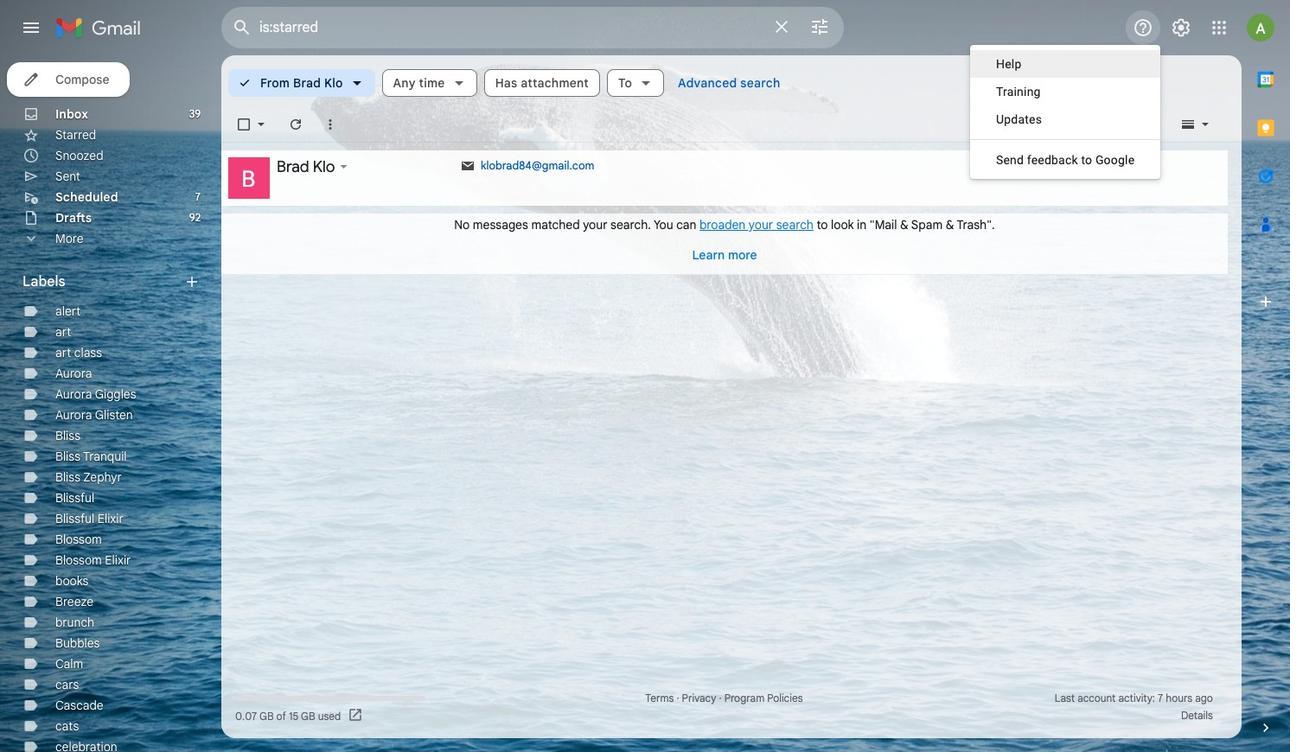 Task type: locate. For each thing, give the bounding box(es) containing it.
1 vertical spatial aurora
[[55, 387, 92, 402]]

to
[[1082, 153, 1093, 167], [817, 217, 828, 233]]

breeze
[[55, 594, 94, 610]]

help
[[997, 57, 1022, 71]]

1 your from the left
[[583, 217, 608, 233]]

advanced search options image
[[803, 10, 837, 44]]

0 horizontal spatial &
[[901, 217, 909, 233]]

cats link
[[55, 719, 79, 734]]

0 vertical spatial to
[[1082, 153, 1093, 167]]

bliss
[[55, 428, 80, 444], [55, 449, 80, 465], [55, 470, 80, 485]]

tab list
[[1242, 55, 1291, 690]]

can
[[677, 217, 697, 233]]

0 vertical spatial klo
[[324, 75, 343, 91]]

more image
[[322, 116, 339, 133]]

blissful down bliss zephyr
[[55, 490, 94, 506]]

1 vertical spatial elixir
[[105, 553, 131, 568]]

1 vertical spatial to
[[817, 217, 828, 233]]

inbox
[[55, 106, 88, 122]]

cascade link
[[55, 698, 104, 714]]

your right broaden
[[749, 217, 773, 233]]

1 horizontal spatial gb
[[301, 710, 315, 723]]

0 horizontal spatial ·
[[677, 692, 680, 705]]

attachment
[[521, 75, 589, 91]]

labels heading
[[22, 273, 183, 291]]

aurora for aurora giggles
[[55, 387, 92, 402]]

None checkbox
[[235, 116, 253, 133]]

0 horizontal spatial your
[[583, 217, 608, 233]]

1 vertical spatial blossom
[[55, 553, 102, 568]]

0 vertical spatial 7
[[195, 190, 201, 203]]

broaden your search link
[[700, 217, 814, 233]]

snoozed link
[[55, 148, 104, 163]]

class
[[74, 345, 102, 361]]

has attachment
[[495, 75, 589, 91]]

1 horizontal spatial your
[[749, 217, 773, 233]]

elixir down blissful elixir on the left bottom of page
[[105, 553, 131, 568]]

2 blissful from the top
[[55, 511, 94, 527]]

0 vertical spatial aurora
[[55, 366, 92, 381]]

search
[[741, 75, 781, 91], [777, 217, 814, 233]]

& right spam
[[946, 217, 954, 233]]

of
[[276, 710, 286, 723]]

compose button
[[7, 62, 130, 97]]

0 horizontal spatial gb
[[260, 710, 274, 723]]

1 vertical spatial 7
[[1158, 692, 1164, 705]]

support image
[[1133, 17, 1154, 38]]

has
[[495, 75, 518, 91]]

search right advanced
[[741, 75, 781, 91]]

more
[[55, 231, 83, 247]]

0 vertical spatial brad
[[293, 75, 321, 91]]

0 vertical spatial search
[[741, 75, 781, 91]]

to left google
[[1082, 153, 1093, 167]]

bliss zephyr
[[55, 470, 122, 485]]

1 horizontal spatial 7
[[1158, 692, 1164, 705]]

elixir
[[98, 511, 124, 527], [105, 553, 131, 568]]

scheduled link
[[55, 189, 118, 205]]

aurora down aurora link
[[55, 387, 92, 402]]

glisten
[[95, 407, 133, 423]]

0 vertical spatial blossom
[[55, 532, 102, 548]]

0.07
[[235, 710, 257, 723]]

1 bliss from the top
[[55, 428, 80, 444]]

· right privacy
[[719, 692, 722, 705]]

blossom
[[55, 532, 102, 548], [55, 553, 102, 568]]

1 horizontal spatial &
[[946, 217, 954, 233]]

cars
[[55, 677, 79, 693]]

0 horizontal spatial 7
[[195, 190, 201, 203]]

actions image
[[335, 158, 352, 176]]

0 vertical spatial bliss
[[55, 428, 80, 444]]

art down alert
[[55, 324, 71, 340]]

1 vertical spatial bliss
[[55, 449, 80, 465]]

0 horizontal spatial to
[[817, 217, 828, 233]]

main menu image
[[21, 17, 42, 38]]

aurora down art class "link"
[[55, 366, 92, 381]]

breeze link
[[55, 594, 94, 610]]

3 aurora from the top
[[55, 407, 92, 423]]

clear search image
[[765, 10, 799, 44]]

1 gb from the left
[[260, 710, 274, 723]]

messages
[[473, 217, 528, 233]]

0 vertical spatial elixir
[[98, 511, 124, 527]]

1 vertical spatial blissful
[[55, 511, 94, 527]]

bliss link
[[55, 428, 80, 444]]

broaden
[[700, 217, 746, 233]]

your
[[583, 217, 608, 233], [749, 217, 773, 233]]

elixir up "blossom" link
[[98, 511, 124, 527]]

terms · privacy · program policies
[[646, 692, 803, 705]]

klobrad84@gmail.com
[[481, 158, 595, 173]]

compose
[[55, 72, 109, 87]]

2 aurora from the top
[[55, 387, 92, 402]]

· right "terms"
[[677, 692, 680, 705]]

1 vertical spatial brad
[[277, 157, 309, 176]]

advanced
[[678, 75, 737, 91]]

7 up 92
[[195, 190, 201, 203]]

brad right from
[[293, 75, 321, 91]]

program
[[725, 692, 765, 705]]

0 vertical spatial blissful
[[55, 490, 94, 506]]

art down art link
[[55, 345, 71, 361]]

privacy
[[682, 692, 717, 705]]

7 inside labels navigation
[[195, 190, 201, 203]]

blissful for blissful elixir
[[55, 511, 94, 527]]

blissful for blissful link
[[55, 490, 94, 506]]

2 vertical spatial aurora
[[55, 407, 92, 423]]

details link
[[1182, 709, 1214, 722]]

sent link
[[55, 169, 80, 184]]

inbox link
[[55, 106, 88, 122]]

sent
[[55, 169, 80, 184]]

details
[[1182, 709, 1214, 722]]

klo inside popup button
[[324, 75, 343, 91]]

gb left of
[[260, 710, 274, 723]]

·
[[677, 692, 680, 705], [719, 692, 722, 705]]

from
[[260, 75, 290, 91]]

aurora glisten
[[55, 407, 133, 423]]

menu containing help
[[971, 45, 1161, 179]]

to left look
[[817, 217, 828, 233]]

"mail
[[870, 217, 897, 233]]

brad
[[293, 75, 321, 91], [277, 157, 309, 176]]

blissful down blissful link
[[55, 511, 94, 527]]

bliss up blissful link
[[55, 470, 80, 485]]

blissful elixir link
[[55, 511, 124, 527]]

blissful
[[55, 490, 94, 506], [55, 511, 94, 527]]

brunch link
[[55, 615, 94, 631]]

1 vertical spatial klo
[[313, 157, 335, 176]]

1 aurora from the top
[[55, 366, 92, 381]]

your left search.
[[583, 217, 608, 233]]

starred link
[[55, 127, 96, 143]]

2 bliss from the top
[[55, 449, 80, 465]]

aurora up bliss link
[[55, 407, 92, 423]]

blossom for "blossom" link
[[55, 532, 102, 548]]

search left look
[[777, 217, 814, 233]]

books link
[[55, 574, 89, 589]]

blossom down "blossom" link
[[55, 553, 102, 568]]

labels
[[22, 273, 65, 291]]

footer
[[221, 690, 1228, 725]]

blissful elixir
[[55, 511, 124, 527]]

& right "mail at top right
[[901, 217, 909, 233]]

klo up more image
[[324, 75, 343, 91]]

activity:
[[1119, 692, 1156, 705]]

blossom for blossom elixir
[[55, 553, 102, 568]]

to inside menu item
[[1082, 153, 1093, 167]]

brad down refresh image
[[277, 157, 309, 176]]

brunch
[[55, 615, 94, 631]]

2 art from the top
[[55, 345, 71, 361]]

3 bliss from the top
[[55, 470, 80, 485]]

bliss down bliss link
[[55, 449, 80, 465]]

blossom down blissful elixir link
[[55, 532, 102, 548]]

bliss up the bliss tranquil
[[55, 428, 80, 444]]

2 vertical spatial bliss
[[55, 470, 80, 485]]

updates
[[997, 112, 1042, 126]]

last
[[1055, 692, 1075, 705]]

0 vertical spatial art
[[55, 324, 71, 340]]

None search field
[[221, 7, 844, 48]]

aurora link
[[55, 366, 92, 381]]

google
[[1096, 153, 1135, 167]]

7 left hours
[[1158, 692, 1164, 705]]

brad klo
[[277, 157, 335, 176]]

1 blissful from the top
[[55, 490, 94, 506]]

1 vertical spatial art
[[55, 345, 71, 361]]

klo down more image
[[313, 157, 335, 176]]

0.07 gb of 15 gb used
[[235, 710, 341, 723]]

follow link to manage storage image
[[348, 708, 365, 725]]

1 art from the top
[[55, 324, 71, 340]]

none checkbox inside brad klo main content
[[235, 116, 253, 133]]

2 blossom from the top
[[55, 553, 102, 568]]

bliss tranquil link
[[55, 449, 127, 465]]

1 horizontal spatial ·
[[719, 692, 722, 705]]

1 horizontal spatial to
[[1082, 153, 1093, 167]]

gb right 15
[[301, 710, 315, 723]]

aurora
[[55, 366, 92, 381], [55, 387, 92, 402], [55, 407, 92, 423]]

1 blossom from the top
[[55, 532, 102, 548]]

menu
[[971, 45, 1161, 179]]

1 · from the left
[[677, 692, 680, 705]]

used
[[318, 710, 341, 723]]

training menu item
[[971, 78, 1161, 106]]



Task type: describe. For each thing, give the bounding box(es) containing it.
spam
[[912, 217, 943, 233]]

7 inside last account activity: 7 hours ago details
[[1158, 692, 1164, 705]]

alert link
[[55, 304, 81, 319]]

brad klo main content
[[221, 55, 1242, 739]]

look
[[831, 217, 854, 233]]

cascade
[[55, 698, 104, 714]]

has attachment button
[[484, 69, 600, 97]]

2 · from the left
[[719, 692, 722, 705]]

bubbles
[[55, 636, 100, 651]]

books
[[55, 574, 89, 589]]

tranquil
[[83, 449, 127, 465]]

art class
[[55, 345, 102, 361]]

15
[[289, 710, 299, 723]]

search.
[[611, 217, 651, 233]]

terms link
[[646, 692, 674, 705]]

bliss zephyr link
[[55, 470, 122, 485]]

aurora for aurora link
[[55, 366, 92, 381]]

bliss tranquil
[[55, 449, 127, 465]]

program policies link
[[725, 692, 803, 705]]

footer containing terms
[[221, 690, 1228, 725]]

blossom elixir link
[[55, 553, 131, 568]]

art link
[[55, 324, 71, 340]]

art for art link
[[55, 324, 71, 340]]

from brad klo button
[[228, 69, 375, 97]]

terms
[[646, 692, 674, 705]]

training
[[997, 85, 1041, 99]]

92
[[189, 211, 201, 224]]

2 your from the left
[[749, 217, 773, 233]]

elixir for blossom elixir
[[105, 553, 131, 568]]

gmail image
[[55, 10, 150, 45]]

policies
[[768, 692, 803, 705]]

elixir for blissful elixir
[[98, 511, 124, 527]]

send feedback to google
[[997, 153, 1135, 167]]

no messages matched your search. you can broaden your search to look in "mail & spam & trash".
[[454, 217, 995, 233]]

starred
[[55, 127, 96, 143]]

39
[[189, 107, 201, 120]]

calm link
[[55, 657, 83, 672]]

settings image
[[1171, 17, 1192, 38]]

art for art class
[[55, 345, 71, 361]]

art class link
[[55, 345, 102, 361]]

from brad klo
[[260, 75, 343, 91]]

aurora for aurora glisten
[[55, 407, 92, 423]]

snoozed
[[55, 148, 104, 163]]

calm
[[55, 657, 83, 672]]

help menu item
[[971, 50, 1161, 78]]

brad klo footer
[[277, 157, 335, 176]]

aurora giggles
[[55, 387, 136, 402]]

search mail image
[[227, 12, 258, 43]]

privacy link
[[682, 692, 717, 705]]

brad inside from brad klo popup button
[[293, 75, 321, 91]]

alert
[[55, 304, 81, 319]]

you
[[654, 217, 674, 233]]

matched
[[532, 217, 580, 233]]

toggle split pane mode image
[[1180, 116, 1197, 133]]

2 gb from the left
[[301, 710, 315, 723]]

blossom link
[[55, 532, 102, 548]]

updates menu item
[[971, 106, 1161, 133]]

drafts
[[55, 210, 92, 226]]

hours
[[1166, 692, 1193, 705]]

send
[[997, 153, 1024, 167]]

no
[[454, 217, 470, 233]]

drafts link
[[55, 210, 92, 226]]

refresh image
[[287, 116, 304, 133]]

bubbles link
[[55, 636, 100, 651]]

aurora giggles link
[[55, 387, 136, 402]]

search inside popup button
[[741, 75, 781, 91]]

feedback
[[1027, 153, 1078, 167]]

labels navigation
[[0, 55, 221, 753]]

to inside brad klo main content
[[817, 217, 828, 233]]

account
[[1078, 692, 1116, 705]]

zephyr
[[84, 470, 122, 485]]

last account activity: 7 hours ago details
[[1055, 692, 1214, 722]]

1 & from the left
[[901, 217, 909, 233]]

advanced search button
[[671, 67, 788, 99]]

1 vertical spatial search
[[777, 217, 814, 233]]

scheduled
[[55, 189, 118, 205]]

in
[[857, 217, 867, 233]]

ago
[[1196, 692, 1214, 705]]

blossom elixir
[[55, 553, 131, 568]]

trash".
[[957, 217, 995, 233]]

send feedback to google menu item
[[971, 146, 1161, 174]]

Search mail text field
[[260, 19, 761, 36]]

blissful link
[[55, 490, 94, 506]]

advanced search
[[678, 75, 781, 91]]

aurora glisten link
[[55, 407, 133, 423]]

bliss for bliss tranquil
[[55, 449, 80, 465]]

2 & from the left
[[946, 217, 954, 233]]

bliss for bliss link
[[55, 428, 80, 444]]

cars link
[[55, 677, 79, 693]]

bliss for bliss zephyr
[[55, 470, 80, 485]]

giggles
[[95, 387, 136, 402]]



Task type: vqa. For each thing, say whether or not it's contained in the screenshot.
YOUR
yes



